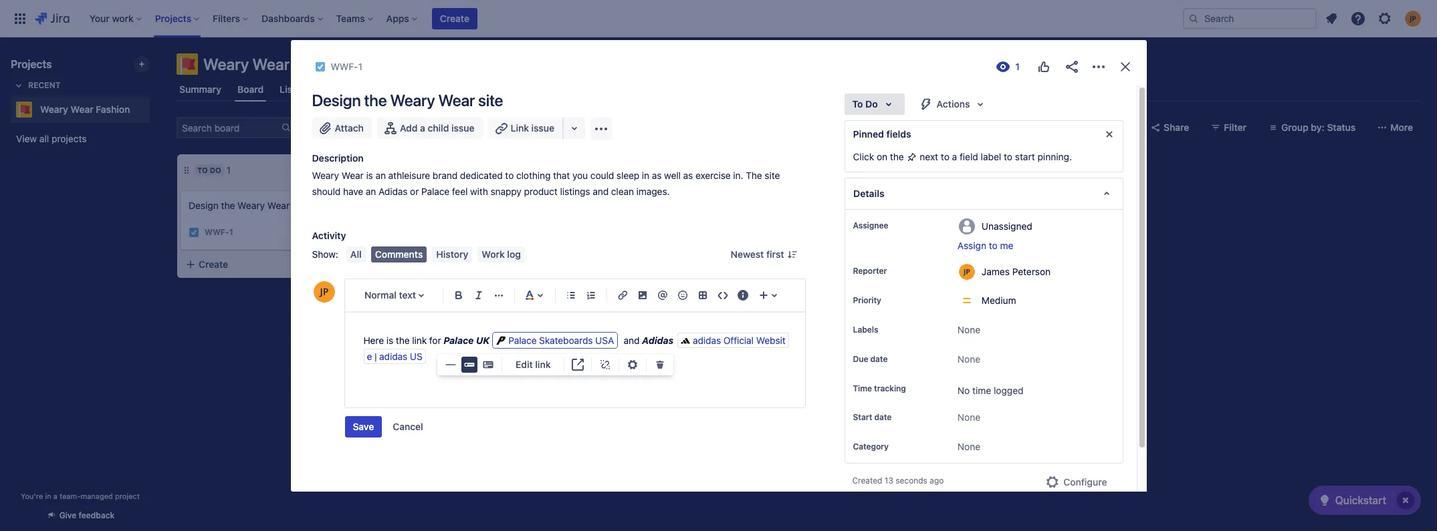 Task type: describe. For each thing, give the bounding box(es) containing it.
0 vertical spatial wwf-1 link
[[331, 59, 362, 75]]

in.
[[733, 170, 743, 181]]

all
[[39, 133, 49, 144]]

assign
[[958, 240, 986, 251]]

card image
[[480, 357, 496, 373]]

share image
[[1064, 59, 1080, 75]]

feel
[[452, 186, 468, 197]]

have
[[343, 186, 363, 197]]

vote options: no one has voted for this issue yet. image
[[1036, 59, 1052, 75]]

edit link button
[[508, 357, 559, 373]]

1 0 from the left
[[443, 165, 448, 176]]

to for to do
[[852, 98, 863, 110]]

due date pin to top. only you can see pinned fields. image
[[890, 354, 901, 365]]

quickstart button
[[1309, 486, 1421, 516]]

assignee
[[853, 221, 888, 231]]

menu bar inside design the weary wear site dialog
[[344, 247, 528, 263]]

for
[[429, 335, 441, 346]]

check image
[[1317, 493, 1333, 509]]

next to a field label to start pinning.
[[917, 151, 1072, 163]]

should
[[312, 186, 341, 197]]

1 vertical spatial wwf-1 link
[[205, 227, 233, 238]]

to do 1
[[197, 165, 231, 176]]

1 vertical spatial ago
[[932, 491, 946, 501]]

pages
[[465, 84, 492, 95]]

bold ⌘b image
[[451, 288, 467, 304]]

newest first button
[[723, 247, 806, 263]]

go to link preferences image
[[625, 357, 641, 373]]

2 vertical spatial site
[[292, 200, 308, 211]]

priority
[[853, 296, 881, 306]]

adidas official websit e | adidas us
[[367, 335, 786, 362]]

more formatting image
[[491, 288, 507, 304]]

start
[[1015, 151, 1035, 163]]

newest first image
[[787, 249, 798, 260]]

skateboards
[[539, 335, 593, 346]]

projects
[[52, 133, 87, 144]]

emoji image
[[675, 288, 691, 304]]

images.
[[636, 186, 670, 197]]

click
[[853, 151, 874, 163]]

start date
[[853, 413, 892, 423]]

actions button
[[910, 94, 997, 115]]

us
[[410, 351, 423, 362]]

1 as from the left
[[652, 170, 662, 181]]

view
[[16, 133, 37, 144]]

comments
[[375, 249, 423, 260]]

time tracking pin to top. only you can see pinned fields. image
[[909, 384, 919, 395]]

palace skateboards usa
[[509, 335, 614, 346]]

1 for wwf-1 link to the bottom
[[229, 228, 233, 238]]

link
[[511, 122, 529, 134]]

to do button
[[844, 94, 905, 115]]

projects
[[11, 58, 52, 70]]

url image
[[443, 357, 459, 373]]

due
[[853, 354, 868, 364]]

james
[[982, 266, 1010, 277]]

and inside "description weary wear is an athleisure brand dedicated to clothing that you could sleep in as well as exercise in. the site should have an adidas or palace feel with snappy product listings and clean images."
[[593, 186, 609, 197]]

snappy
[[491, 186, 522, 197]]

primary element
[[8, 0, 1183, 37]]

is inside "description weary wear is an athleisure brand dedicated to clothing that you could sleep in as well as exercise in. the site should have an adidas or palace feel with snappy product listings and clean images."
[[366, 170, 373, 181]]

james peterson image
[[314, 117, 336, 138]]

0 vertical spatial seconds
[[896, 476, 928, 486]]

to inside assign to me 'button'
[[989, 240, 998, 251]]

date for start date
[[874, 413, 892, 423]]

the
[[746, 170, 762, 181]]

none for labels
[[958, 324, 981, 336]]

1 vertical spatial seconds
[[898, 491, 930, 501]]

time
[[972, 385, 991, 397]]

open link in a new tab image
[[570, 357, 586, 373]]

history
[[436, 249, 468, 260]]

done 0
[[574, 165, 607, 176]]

add image, video, or file image
[[635, 288, 651, 304]]

0 horizontal spatial create button
[[177, 253, 358, 277]]

me
[[1000, 240, 1013, 251]]

reporter
[[853, 266, 887, 276]]

exercise
[[696, 170, 731, 181]]

0 vertical spatial an
[[376, 170, 386, 181]]

clean
[[611, 186, 634, 197]]

0 vertical spatial ago
[[930, 476, 944, 486]]

normal text button
[[358, 281, 437, 310]]

info panel image
[[735, 288, 751, 304]]

adidas inside "description weary wear is an athleisure brand dedicated to clothing that you could sleep in as well as exercise in. the site should have an adidas or palace feel with snappy product listings and clean images."
[[379, 186, 408, 197]]

Search board text field
[[178, 118, 280, 137]]

forms link
[[418, 78, 452, 102]]

task image
[[189, 227, 199, 238]]

the inside comment - main content area, start typing to enter text. text field
[[396, 335, 410, 346]]

adidas inside comment - main content area, start typing to enter text. text field
[[642, 335, 674, 346]]

2 as from the left
[[683, 170, 693, 181]]

design the weary wear site inside design the weary wear site dialog
[[312, 91, 503, 110]]

assign to me button
[[958, 239, 1109, 253]]

1 for the topmost wwf-1 link
[[358, 61, 362, 72]]

label
[[981, 151, 1001, 163]]

field
[[960, 151, 978, 163]]

do for to do
[[865, 98, 878, 110]]

details
[[853, 188, 884, 199]]

labels pin to top. only you can see pinned fields. image
[[881, 325, 892, 336]]

feedback
[[79, 511, 115, 521]]

create button inside primary element
[[432, 8, 478, 29]]

link issue
[[511, 122, 554, 134]]

text
[[399, 290, 416, 301]]

clothing
[[516, 170, 551, 181]]

give
[[59, 511, 76, 521]]

copy link to issue image
[[360, 61, 370, 72]]

here
[[363, 335, 384, 346]]

profile image of james peterson image
[[313, 282, 335, 303]]

add app image
[[593, 121, 609, 137]]

actions image
[[1090, 59, 1107, 75]]

create banner
[[0, 0, 1437, 37]]

you're
[[21, 492, 43, 501]]

edit link
[[516, 359, 551, 371]]

wear inside "description weary wear is an athleisure brand dedicated to clothing that you could sleep in as well as exercise in. the site should have an adidas or palace feel with snappy product listings and clean images."
[[342, 170, 364, 181]]

managed
[[81, 492, 113, 501]]

comments button
[[371, 247, 427, 263]]

fields
[[887, 128, 911, 140]]

updated
[[852, 491, 885, 501]]

0 vertical spatial adidas
[[693, 335, 721, 346]]

1 vertical spatial design the weary wear site
[[189, 200, 308, 211]]

pinned
[[853, 128, 884, 140]]

view all projects link
[[11, 127, 150, 151]]

design inside dialog
[[312, 91, 361, 110]]

1 vertical spatial wwf-
[[205, 228, 229, 238]]

4 none from the top
[[958, 442, 981, 453]]

hide message image
[[1101, 126, 1117, 142]]

list
[[280, 84, 296, 95]]

project
[[115, 492, 140, 501]]

the down to do 1
[[221, 200, 235, 211]]

search image
[[1188, 13, 1199, 24]]

description
[[312, 152, 364, 164]]

cancel
[[393, 421, 423, 433]]

to for to do 1
[[197, 166, 208, 175]]

add people image
[[344, 120, 360, 136]]

palace inside button
[[509, 335, 537, 346]]

calendar link
[[309, 78, 354, 102]]

issue inside button
[[452, 122, 475, 134]]

the right "on"
[[890, 151, 904, 163]]

all
[[350, 249, 362, 260]]

quickstart
[[1335, 495, 1386, 507]]

link issue button
[[488, 118, 564, 139]]

none for start date
[[958, 412, 981, 424]]

tab list containing board
[[169, 78, 1429, 102]]

product
[[524, 186, 558, 197]]



Task type: locate. For each thing, give the bounding box(es) containing it.
date right the start
[[874, 413, 892, 423]]

0 horizontal spatial wwf-1
[[205, 228, 233, 238]]

as right well
[[683, 170, 693, 181]]

Comment - Main content area, start typing to enter text. text field
[[363, 330, 789, 389]]

site inside "description weary wear is an athleisure brand dedicated to clothing that you could sleep in as well as exercise in. the site should have an adidas or palace feel with snappy product listings and clean images."
[[765, 170, 780, 181]]

0 vertical spatial create
[[440, 12, 469, 24]]

and adidas
[[619, 335, 674, 346]]

to inside to do 1
[[197, 166, 208, 175]]

done
[[574, 166, 596, 175]]

0 vertical spatial wwf-
[[331, 61, 358, 72]]

1 horizontal spatial wwf-
[[331, 61, 358, 72]]

category
[[853, 442, 889, 452]]

bullet list ⌘⇧8 image
[[563, 288, 579, 304]]

medium image
[[333, 227, 344, 238]]

with
[[470, 186, 488, 197]]

time
[[853, 384, 872, 394]]

ago
[[930, 476, 944, 486], [932, 491, 946, 501]]

1 vertical spatial create
[[199, 259, 228, 270]]

next
[[920, 151, 938, 163]]

0 vertical spatial do
[[865, 98, 878, 110]]

weary
[[203, 55, 249, 74], [390, 91, 435, 110], [40, 104, 68, 115], [312, 170, 339, 181], [238, 200, 265, 211]]

wwf- inside design the weary wear site dialog
[[331, 61, 358, 72]]

view all projects
[[16, 133, 87, 144]]

issue
[[452, 122, 475, 134], [531, 122, 554, 134]]

0 horizontal spatial site
[[292, 200, 308, 211]]

1 vertical spatial do
[[210, 166, 221, 175]]

3 none from the top
[[958, 412, 981, 424]]

1 vertical spatial fashion
[[96, 104, 130, 115]]

2 horizontal spatial site
[[765, 170, 780, 181]]

seconds right created at the bottom
[[896, 476, 928, 486]]

1 horizontal spatial issue
[[531, 122, 554, 134]]

create column image
[[748, 160, 764, 176]]

1 horizontal spatial and
[[624, 335, 640, 346]]

0 vertical spatial 1
[[358, 61, 362, 72]]

a for you're in a team-managed project
[[53, 492, 58, 501]]

link right edit
[[535, 359, 551, 371]]

calendar
[[312, 84, 352, 95]]

1 vertical spatial an
[[366, 186, 376, 197]]

link inside comment - main content area, start typing to enter text. text field
[[412, 335, 427, 346]]

e
[[367, 351, 372, 362]]

design the weary wear site up add
[[312, 91, 503, 110]]

in right you're
[[45, 492, 51, 501]]

date left due date pin to top. only you can see pinned fields. icon
[[870, 354, 888, 364]]

0 vertical spatial to
[[852, 98, 863, 110]]

normal text
[[364, 290, 416, 301]]

seconds right updated
[[898, 491, 930, 501]]

issue right the child
[[452, 122, 475, 134]]

medium
[[982, 295, 1016, 306]]

to inside 'to do' dropdown button
[[852, 98, 863, 110]]

edit
[[516, 359, 533, 371]]

1 horizontal spatial 0
[[602, 165, 607, 176]]

start
[[853, 413, 872, 423]]

0 horizontal spatial in
[[45, 492, 51, 501]]

design
[[312, 91, 361, 110], [189, 200, 219, 211]]

issue right link at top left
[[531, 122, 554, 134]]

is inside comment - main content area, start typing to enter text. text field
[[386, 335, 393, 346]]

a left field
[[952, 151, 957, 163]]

adidas left or
[[379, 186, 408, 197]]

give feedback button
[[38, 505, 123, 527]]

here is the link for palace uk
[[363, 335, 490, 346]]

1 horizontal spatial design
[[312, 91, 361, 110]]

unlink image
[[598, 357, 614, 373]]

wwf-1 link
[[331, 59, 362, 75], [205, 227, 233, 238]]

1 vertical spatial to
[[197, 166, 208, 175]]

recent
[[28, 80, 61, 90]]

1 horizontal spatial in
[[642, 170, 649, 181]]

palace inside "description weary wear is an athleisure brand dedicated to clothing that you could sleep in as well as exercise in. the site should have an adidas or palace feel with snappy product listings and clean images."
[[421, 186, 450, 197]]

and inside comment - main content area, start typing to enter text. text field
[[624, 335, 640, 346]]

mention image
[[655, 288, 671, 304]]

link left for
[[412, 335, 427, 346]]

table image
[[695, 288, 711, 304]]

link inside edit link button
[[535, 359, 551, 371]]

weary wear fashion up list
[[203, 55, 349, 74]]

link web pages and more image
[[567, 120, 583, 136]]

code snippet image
[[715, 288, 731, 304]]

to left the start
[[1004, 151, 1013, 163]]

palace right for
[[444, 335, 474, 346]]

is left in
[[366, 170, 373, 181]]

is
[[366, 170, 373, 181], [386, 335, 393, 346]]

click on the
[[853, 151, 907, 163]]

0 horizontal spatial and
[[593, 186, 609, 197]]

0 vertical spatial a
[[420, 122, 425, 134]]

0 vertical spatial design the weary wear site
[[312, 91, 503, 110]]

0 horizontal spatial design the weary wear site
[[189, 200, 308, 211]]

list link
[[277, 78, 298, 102]]

fashion up view all projects link
[[96, 104, 130, 115]]

listings
[[560, 186, 590, 197]]

that
[[553, 170, 570, 181]]

design the weary wear site down to do 1
[[189, 200, 308, 211]]

1 horizontal spatial create
[[440, 12, 469, 24]]

show:
[[312, 249, 338, 260]]

0 horizontal spatial as
[[652, 170, 662, 181]]

wwf-1 link right task image
[[205, 227, 233, 238]]

0 horizontal spatial design
[[189, 200, 219, 211]]

1 vertical spatial 13
[[887, 491, 896, 501]]

weary wear fashion link
[[11, 96, 144, 123]]

a inside button
[[420, 122, 425, 134]]

work
[[482, 249, 505, 260]]

wwf-
[[331, 61, 358, 72], [205, 228, 229, 238]]

actions
[[937, 98, 970, 110]]

close image
[[1117, 59, 1133, 75]]

create button
[[432, 8, 478, 29], [177, 253, 358, 277]]

is right here
[[386, 335, 393, 346]]

1 vertical spatial create button
[[177, 253, 358, 277]]

0 vertical spatial is
[[366, 170, 373, 181]]

on
[[877, 151, 888, 163]]

peterson
[[1012, 266, 1051, 277]]

1 vertical spatial adidas
[[642, 335, 674, 346]]

13 right created at the bottom
[[885, 476, 893, 486]]

a left team-
[[53, 492, 58, 501]]

0 horizontal spatial is
[[366, 170, 373, 181]]

|
[[375, 351, 377, 362]]

uk
[[476, 335, 490, 346]]

details element
[[844, 178, 1123, 210]]

0 horizontal spatial a
[[53, 492, 58, 501]]

numbered list ⌘⇧7 image
[[583, 288, 599, 304]]

2 vertical spatial 1
[[229, 228, 233, 238]]

issue inside button
[[531, 122, 554, 134]]

adidas up 'remove' icon
[[642, 335, 674, 346]]

unassigned
[[982, 220, 1033, 232]]

to left the me
[[989, 240, 998, 251]]

wwf-1 right task icon on the left top of page
[[331, 61, 362, 72]]

0 horizontal spatial do
[[210, 166, 221, 175]]

italic ⌘i image
[[471, 288, 487, 304]]

Search field
[[1183, 8, 1317, 29]]

2 0 from the left
[[602, 165, 607, 176]]

1 vertical spatial date
[[874, 413, 892, 423]]

1 none from the top
[[958, 324, 981, 336]]

save
[[353, 421, 374, 433]]

0 horizontal spatial adidas
[[379, 186, 408, 197]]

menu bar
[[344, 247, 528, 263]]

wwf- left copy link to issue image
[[331, 61, 358, 72]]

activity
[[312, 230, 346, 241]]

none
[[958, 324, 981, 336], [958, 354, 981, 365], [958, 412, 981, 424], [958, 442, 981, 453]]

james peterson
[[982, 266, 1051, 277]]

in
[[386, 166, 394, 175]]

dismiss quickstart image
[[1395, 490, 1417, 512]]

palace
[[421, 186, 450, 197], [444, 335, 474, 346], [509, 335, 537, 346]]

to do
[[852, 98, 878, 110]]

an right have
[[366, 186, 376, 197]]

1 vertical spatial link
[[535, 359, 551, 371]]

in inside "description weary wear is an athleisure brand dedicated to clothing that you could sleep in as well as exercise in. the site should have an adidas or palace feel with snappy product listings and clean images."
[[642, 170, 649, 181]]

could
[[590, 170, 614, 181]]

1 issue from the left
[[452, 122, 475, 134]]

1 vertical spatial 1
[[227, 165, 231, 176]]

collapse recent projects image
[[11, 78, 27, 94]]

create inside primary element
[[440, 12, 469, 24]]

0 vertical spatial in
[[642, 170, 649, 181]]

0 vertical spatial and
[[593, 186, 609, 197]]

2 issue from the left
[[531, 122, 554, 134]]

timeline link
[[365, 78, 408, 102]]

do down search board text box
[[210, 166, 221, 175]]

0 right progress
[[443, 165, 448, 176]]

task image
[[315, 62, 325, 72]]

1 horizontal spatial is
[[386, 335, 393, 346]]

remove image
[[652, 357, 668, 373]]

adidas
[[379, 186, 408, 197], [642, 335, 674, 346]]

newest
[[731, 249, 764, 260]]

13 right updated
[[887, 491, 896, 501]]

forms
[[421, 84, 449, 95]]

0 vertical spatial wwf-1
[[331, 61, 362, 72]]

do up pinned
[[865, 98, 878, 110]]

pinning.
[[1038, 151, 1072, 163]]

0 vertical spatial create button
[[432, 8, 478, 29]]

0 right done
[[602, 165, 607, 176]]

1 horizontal spatial link
[[535, 359, 551, 371]]

adidas right |
[[379, 351, 407, 362]]

date for due date
[[870, 354, 888, 364]]

attach
[[335, 122, 364, 134]]

0 vertical spatial site
[[478, 91, 503, 110]]

1 vertical spatial site
[[765, 170, 780, 181]]

to right next
[[941, 151, 950, 163]]

0 vertical spatial design
[[312, 91, 361, 110]]

to inside "description weary wear is an athleisure brand dedicated to clothing that you could sleep in as well as exercise in. the site should have an adidas or palace feel with snappy product listings and clean images."
[[505, 170, 514, 181]]

1 vertical spatial adidas
[[379, 351, 407, 362]]

1 horizontal spatial wwf-1 link
[[331, 59, 362, 75]]

a for next to a field label to start pinning.
[[952, 151, 957, 163]]

1 horizontal spatial fashion
[[293, 55, 349, 74]]

1 horizontal spatial to
[[852, 98, 863, 110]]

0 vertical spatial date
[[870, 354, 888, 364]]

team-
[[60, 492, 81, 501]]

and up the go to link preferences icon on the bottom left
[[624, 335, 640, 346]]

none for due date
[[958, 354, 981, 365]]

and down could
[[593, 186, 609, 197]]

0 horizontal spatial create
[[199, 259, 228, 270]]

the down copy link to issue image
[[364, 91, 387, 110]]

1 horizontal spatial design the weary wear site
[[312, 91, 503, 110]]

2 vertical spatial a
[[53, 492, 58, 501]]

to down search board text box
[[197, 166, 208, 175]]

1 horizontal spatial do
[[865, 98, 878, 110]]

0 vertical spatial adidas
[[379, 186, 408, 197]]

1 horizontal spatial adidas
[[693, 335, 721, 346]]

design up 'attach' button in the left top of the page
[[312, 91, 361, 110]]

0 horizontal spatial weary wear fashion
[[40, 104, 130, 115]]

as left well
[[652, 170, 662, 181]]

do inside dropdown button
[[865, 98, 878, 110]]

1 vertical spatial design
[[189, 200, 219, 211]]

1 vertical spatial in
[[45, 492, 51, 501]]

first
[[766, 249, 784, 260]]

add
[[400, 122, 418, 134]]

menu bar containing all
[[344, 247, 528, 263]]

to up pinned
[[852, 98, 863, 110]]

2 horizontal spatial a
[[952, 151, 957, 163]]

in up images.
[[642, 170, 649, 181]]

palace down brand on the top of the page
[[421, 186, 450, 197]]

do inside to do 1
[[210, 166, 221, 175]]

1 horizontal spatial a
[[420, 122, 425, 134]]

wwf- right task image
[[205, 228, 229, 238]]

usa
[[595, 335, 614, 346]]

in
[[642, 170, 649, 181], [45, 492, 51, 501]]

weary wear fashion up view all projects link
[[40, 104, 130, 115]]

0 horizontal spatial link
[[412, 335, 427, 346]]

1 horizontal spatial site
[[478, 91, 503, 110]]

design up task image
[[189, 200, 219, 211]]

configure link
[[1037, 472, 1115, 494]]

1 horizontal spatial weary wear fashion
[[203, 55, 349, 74]]

newest first
[[731, 249, 784, 260]]

1 horizontal spatial adidas
[[642, 335, 674, 346]]

link image
[[615, 288, 631, 304]]

0 vertical spatial link
[[412, 335, 427, 346]]

1 horizontal spatial create button
[[432, 8, 478, 29]]

created 13 seconds ago updated 13 seconds ago
[[852, 476, 946, 501]]

progress
[[396, 166, 437, 175]]

to
[[941, 151, 950, 163], [1004, 151, 1013, 163], [505, 170, 514, 181], [989, 240, 998, 251]]

0 vertical spatial weary wear fashion
[[203, 55, 349, 74]]

1 vertical spatial a
[[952, 151, 957, 163]]

dedicated
[[460, 170, 503, 181]]

sleep
[[617, 170, 640, 181]]

the right here
[[396, 335, 410, 346]]

palace up edit
[[509, 335, 537, 346]]

adidas left the official
[[693, 335, 721, 346]]

no
[[958, 385, 970, 397]]

due date
[[853, 354, 888, 364]]

0 vertical spatial 13
[[885, 476, 893, 486]]

to
[[852, 98, 863, 110], [197, 166, 208, 175]]

design the weary wear site dialog
[[291, 40, 1147, 532]]

1 horizontal spatial as
[[683, 170, 693, 181]]

wwf-1 right task image
[[205, 228, 233, 238]]

no time logged
[[958, 385, 1024, 397]]

created
[[852, 476, 882, 486]]

you
[[573, 170, 588, 181]]

summary
[[179, 84, 221, 95]]

history button
[[432, 247, 472, 263]]

to up the snappy
[[505, 170, 514, 181]]

0 horizontal spatial issue
[[452, 122, 475, 134]]

13
[[885, 476, 893, 486], [887, 491, 896, 501]]

wwf-1 link right task icon on the left top of page
[[331, 59, 362, 75]]

brand
[[433, 170, 458, 181]]

2 none from the top
[[958, 354, 981, 365]]

1 vertical spatial is
[[386, 335, 393, 346]]

weary inside "description weary wear is an athleisure brand dedicated to clothing that you could sleep in as well as exercise in. the site should have an adidas or palace feel with snappy product listings and clean images."
[[312, 170, 339, 181]]

1 horizontal spatial wwf-1
[[331, 61, 362, 72]]

websit
[[756, 335, 786, 346]]

1 inside design the weary wear site dialog
[[358, 61, 362, 72]]

the
[[364, 91, 387, 110], [890, 151, 904, 163], [221, 200, 235, 211], [396, 335, 410, 346]]

0 horizontal spatial to
[[197, 166, 208, 175]]

0 vertical spatial fashion
[[293, 55, 349, 74]]

and
[[593, 186, 609, 197], [624, 335, 640, 346]]

0 horizontal spatial wwf-
[[205, 228, 229, 238]]

fashion up calendar
[[293, 55, 349, 74]]

a right add
[[420, 122, 425, 134]]

0 horizontal spatial 0
[[443, 165, 448, 176]]

well
[[664, 170, 681, 181]]

do for to do 1
[[210, 166, 221, 175]]

1 vertical spatial and
[[624, 335, 640, 346]]

0 horizontal spatial adidas
[[379, 351, 407, 362]]

tab list
[[169, 78, 1429, 102]]

pinned fields
[[853, 128, 911, 140]]

1 vertical spatial weary wear fashion
[[40, 104, 130, 115]]

palace skateboards usa button
[[493, 333, 617, 348]]

0 horizontal spatial wwf-1 link
[[205, 227, 233, 238]]

create
[[440, 12, 469, 24], [199, 259, 228, 270]]

jira image
[[35, 10, 69, 26], [35, 10, 69, 26]]

you're in a team-managed project
[[21, 492, 140, 501]]

an left in
[[376, 170, 386, 181]]

log
[[507, 249, 521, 260]]

inline image
[[461, 357, 478, 373]]

0 horizontal spatial fashion
[[96, 104, 130, 115]]

1 vertical spatial wwf-1
[[205, 228, 233, 238]]

wwf-1 inside design the weary wear site dialog
[[331, 61, 362, 72]]



Task type: vqa. For each thing, say whether or not it's contained in the screenshot.
the right people
no



